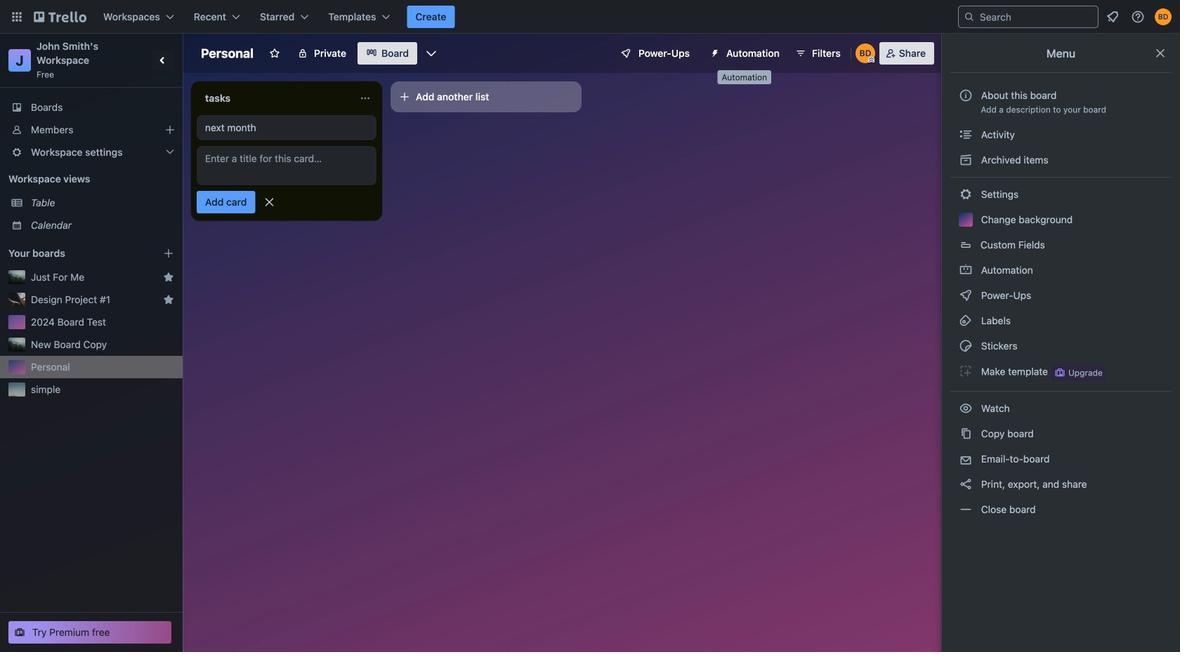Task type: locate. For each thing, give the bounding box(es) containing it.
0 notifications image
[[1104, 8, 1121, 25]]

7 sm image from the top
[[959, 402, 973, 416]]

3 sm image from the top
[[959, 263, 973, 277]]

tooltip
[[718, 70, 771, 84]]

starred icon image
[[163, 272, 174, 283], [163, 294, 174, 306]]

sm image
[[959, 128, 973, 142], [959, 188, 973, 202], [959, 263, 973, 277], [959, 289, 973, 303], [959, 314, 973, 328], [959, 365, 973, 379], [959, 402, 973, 416]]

workspace navigation collapse icon image
[[153, 51, 173, 70]]

4 sm image from the top
[[959, 478, 973, 492]]

1 sm image from the top
[[959, 153, 973, 167]]

Search field
[[975, 7, 1098, 27]]

barb dwyer (barbdwyer3) image
[[1155, 8, 1172, 25]]

sm image
[[959, 153, 973, 167], [959, 339, 973, 353], [959, 427, 973, 441], [959, 478, 973, 492], [959, 503, 973, 517]]

add board image
[[163, 248, 174, 259]]

1 vertical spatial starred icon image
[[163, 294, 174, 306]]

None text field
[[197, 87, 354, 110]]

barb dwyer (barbdwyer3) image
[[855, 44, 875, 63]]

0 vertical spatial starred icon image
[[163, 272, 174, 283]]

6 sm image from the top
[[959, 365, 973, 379]]

1 sm image from the top
[[959, 128, 973, 142]]

Board name text field
[[194, 42, 261, 65]]

cancel image
[[262, 195, 276, 209]]

1 starred icon image from the top
[[163, 272, 174, 283]]

2 sm image from the top
[[959, 339, 973, 353]]

customize views image
[[424, 46, 438, 60]]

Enter a title for this card… text field
[[197, 146, 377, 185]]

your boards with 6 items element
[[8, 245, 142, 262]]



Task type: describe. For each thing, give the bounding box(es) containing it.
5 sm image from the top
[[959, 503, 973, 517]]

back to home image
[[34, 6, 86, 28]]

search image
[[964, 11, 975, 22]]

open information menu image
[[1131, 10, 1145, 24]]

2 starred icon image from the top
[[163, 294, 174, 306]]

5 sm image from the top
[[959, 314, 973, 328]]

2 sm image from the top
[[959, 188, 973, 202]]

4 sm image from the top
[[959, 289, 973, 303]]

star or unstar board image
[[269, 48, 280, 59]]

3 sm image from the top
[[959, 427, 973, 441]]

primary element
[[0, 0, 1180, 34]]



Task type: vqa. For each thing, say whether or not it's contained in the screenshot.
Jams
no



